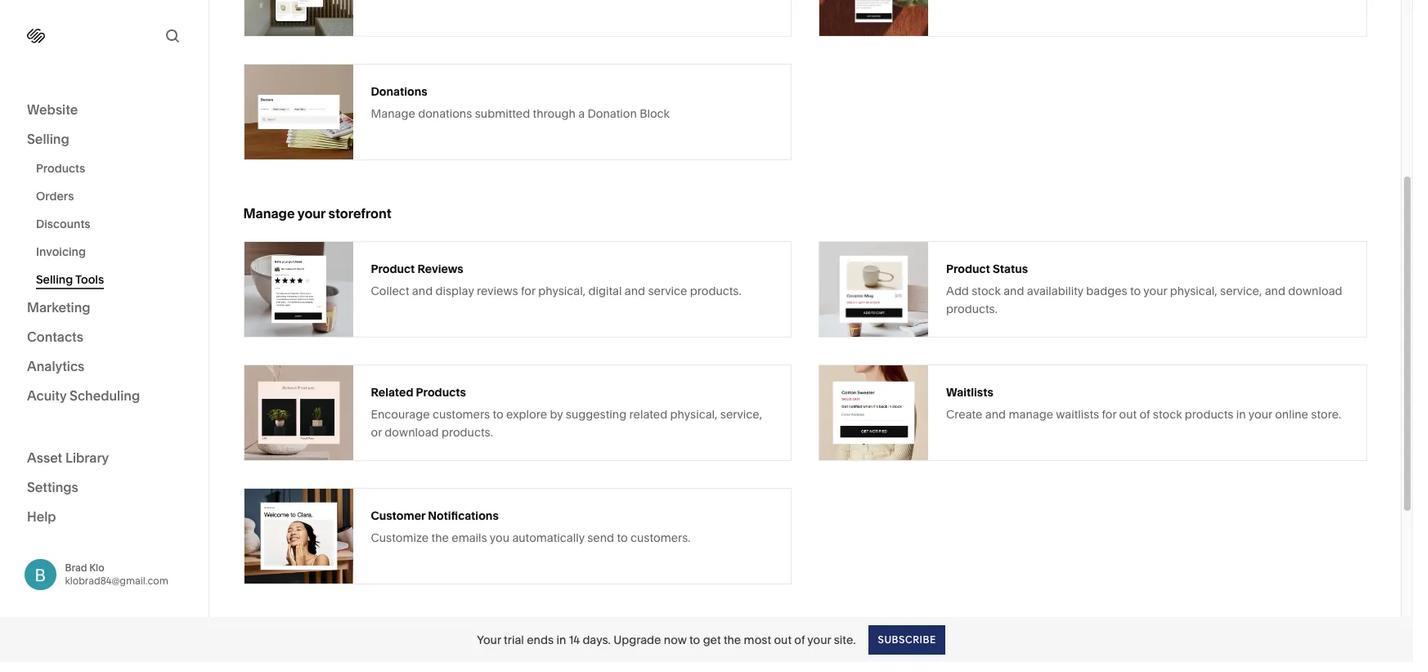 Task type: describe. For each thing, give the bounding box(es) containing it.
website link
[[27, 101, 182, 120]]

to inside customer notifications customize the emails you automatically send to customers.
[[617, 530, 628, 545]]

reviews
[[417, 261, 463, 276]]

waitlists
[[946, 385, 993, 399]]

manage
[[1009, 407, 1053, 422]]

brad
[[65, 562, 87, 574]]

asset
[[27, 449, 62, 466]]

your left site.
[[807, 633, 831, 647]]

products inside products link
[[36, 161, 85, 176]]

0 horizontal spatial in
[[556, 633, 566, 647]]

the inside customer notifications customize the emails you automatically send to customers.
[[431, 530, 449, 545]]

product for collect
[[371, 261, 415, 276]]

your trial ends in 14 days. upgrade now to get the most out of your site.
[[477, 633, 856, 647]]

acuity
[[27, 388, 67, 404]]

donations manage donations submitted through a donation block
[[371, 84, 670, 121]]

suggesting
[[566, 407, 627, 422]]

you
[[490, 530, 510, 545]]

0 horizontal spatial of
[[794, 633, 805, 647]]

storefront
[[328, 205, 392, 222]]

donation
[[588, 106, 637, 121]]

product for add
[[946, 261, 990, 276]]

scheduling
[[70, 388, 140, 404]]

reviews
[[477, 283, 518, 298]]

0 horizontal spatial manage
[[243, 205, 295, 222]]

service, for encourage customers to explore by suggesting related physical, service, or download products.
[[720, 407, 762, 422]]

add
[[946, 283, 969, 298]]

analytics link
[[27, 357, 182, 377]]

related products encourage customers to explore by suggesting related physical, service, or download products.
[[371, 385, 762, 440]]

discounts
[[36, 217, 90, 231]]

klo
[[89, 562, 104, 574]]

product reviews collect and display reviews for physical, digital and service products.
[[371, 261, 741, 298]]

analytics
[[27, 358, 84, 375]]

block
[[640, 106, 670, 121]]

acuity scheduling link
[[27, 387, 182, 406]]

related
[[629, 407, 667, 422]]

emails
[[452, 530, 487, 545]]

marketing
[[27, 299, 90, 316]]

get
[[703, 633, 721, 647]]

help
[[27, 508, 56, 525]]

donations
[[371, 84, 427, 99]]

help link
[[27, 507, 56, 525]]

waitlists create and manage waitlists for out of stock products in your online store.
[[946, 385, 1341, 422]]

selling link
[[27, 130, 182, 150]]

products link
[[36, 155, 191, 182]]

to left get
[[689, 633, 700, 647]]

online
[[1275, 407, 1308, 422]]

products
[[1185, 407, 1234, 422]]

now
[[664, 633, 687, 647]]

by
[[550, 407, 563, 422]]

notifications
[[428, 508, 499, 523]]

invoicing link
[[36, 238, 191, 266]]

website
[[27, 101, 78, 118]]

selling for selling
[[27, 131, 69, 147]]

asset library
[[27, 449, 109, 466]]

settings link
[[27, 478, 182, 498]]

products. for product status add stock and availability badges to your physical, service, and download products.
[[946, 301, 998, 316]]

manage inside the donations manage donations submitted through a donation block
[[371, 106, 415, 121]]

download for and
[[1288, 283, 1342, 298]]

customers
[[433, 407, 490, 422]]

discounts link
[[36, 210, 191, 238]]

selling tools link
[[36, 266, 191, 294]]

display
[[435, 283, 474, 298]]

send
[[587, 530, 614, 545]]

through
[[533, 106, 576, 121]]

days.
[[583, 633, 611, 647]]

customers.
[[631, 530, 691, 545]]

subscribe button
[[869, 625, 945, 655]]

contacts
[[27, 329, 83, 345]]

customer notifications customize the emails you automatically send to customers.
[[371, 508, 691, 545]]

in inside waitlists create and manage waitlists for out of stock products in your online store.
[[1236, 407, 1246, 422]]

donations
[[418, 106, 472, 121]]

manage your storefront
[[243, 205, 392, 222]]

for inside waitlists create and manage waitlists for out of stock products in your online store.
[[1102, 407, 1116, 422]]



Task type: vqa. For each thing, say whether or not it's contained in the screenshot.
of inside Waitlists Create and manage waitlists for out of stock products in your online store.
yes



Task type: locate. For each thing, give the bounding box(es) containing it.
to right "send"
[[617, 530, 628, 545]]

0 vertical spatial stock
[[972, 283, 1001, 298]]

selling tools
[[36, 272, 104, 287]]

selling
[[27, 131, 69, 147], [36, 272, 73, 287]]

1 vertical spatial in
[[556, 633, 566, 647]]

1 vertical spatial for
[[1102, 407, 1116, 422]]

physical, for related products encourage customers to explore by suggesting related physical, service, or download products.
[[670, 407, 718, 422]]

products. right service
[[690, 283, 741, 298]]

products.
[[690, 283, 741, 298], [946, 301, 998, 316], [442, 425, 493, 440]]

product inside product reviews collect and display reviews for physical, digital and service products.
[[371, 261, 415, 276]]

to right badges
[[1130, 283, 1141, 298]]

to inside product status add stock and availability badges to your physical, service, and download products.
[[1130, 283, 1141, 298]]

klobrad84@gmail.com
[[65, 575, 168, 587]]

out inside waitlists create and manage waitlists for out of stock products in your online store.
[[1119, 407, 1137, 422]]

products. down add
[[946, 301, 998, 316]]

1 horizontal spatial service,
[[1220, 283, 1262, 298]]

manage
[[371, 106, 415, 121], [243, 205, 295, 222]]

0 vertical spatial of
[[1140, 407, 1150, 422]]

0 vertical spatial the
[[431, 530, 449, 545]]

invoicing
[[36, 245, 86, 259]]

products. down customers
[[442, 425, 493, 440]]

service
[[648, 283, 687, 298]]

1 horizontal spatial products
[[416, 385, 466, 399]]

the left emails
[[431, 530, 449, 545]]

0 vertical spatial service,
[[1220, 283, 1262, 298]]

1 horizontal spatial in
[[1236, 407, 1246, 422]]

create
[[946, 407, 983, 422]]

orders
[[36, 189, 74, 204]]

trial
[[504, 633, 524, 647]]

2 horizontal spatial products.
[[946, 301, 998, 316]]

brad klo klobrad84@gmail.com
[[65, 562, 168, 587]]

the right get
[[724, 633, 741, 647]]

0 vertical spatial products.
[[690, 283, 741, 298]]

1 horizontal spatial physical,
[[670, 407, 718, 422]]

a
[[578, 106, 585, 121]]

0 vertical spatial selling
[[27, 131, 69, 147]]

1 vertical spatial products.
[[946, 301, 998, 316]]

stock inside waitlists create and manage waitlists for out of stock products in your online store.
[[1153, 407, 1182, 422]]

to
[[1130, 283, 1141, 298], [493, 407, 504, 422], [617, 530, 628, 545], [689, 633, 700, 647]]

stock right add
[[972, 283, 1001, 298]]

1 vertical spatial selling
[[36, 272, 73, 287]]

stock inside product status add stock and availability badges to your physical, service, and download products.
[[972, 283, 1001, 298]]

ends
[[527, 633, 554, 647]]

contacts link
[[27, 328, 182, 348]]

1 vertical spatial the
[[724, 633, 741, 647]]

selling up marketing
[[36, 272, 73, 287]]

1 vertical spatial out
[[774, 633, 792, 647]]

products. inside related products encourage customers to explore by suggesting related physical, service, or download products.
[[442, 425, 493, 440]]

products inside related products encourage customers to explore by suggesting related physical, service, or download products.
[[416, 385, 466, 399]]

selling for selling tools
[[36, 272, 73, 287]]

1 horizontal spatial for
[[1102, 407, 1116, 422]]

out right most
[[774, 633, 792, 647]]

14
[[569, 633, 580, 647]]

download inside product status add stock and availability badges to your physical, service, and download products.
[[1288, 283, 1342, 298]]

download inside related products encourage customers to explore by suggesting related physical, service, or download products.
[[385, 425, 439, 440]]

site.
[[834, 633, 856, 647]]

acuity scheduling
[[27, 388, 140, 404]]

download
[[1288, 283, 1342, 298], [385, 425, 439, 440]]

download for or
[[385, 425, 439, 440]]

related
[[371, 385, 413, 399]]

digital
[[588, 283, 622, 298]]

your inside product status add stock and availability badges to your physical, service, and download products.
[[1144, 283, 1167, 298]]

upgrade
[[613, 633, 661, 647]]

your
[[477, 633, 501, 647]]

your left online
[[1249, 407, 1272, 422]]

0 vertical spatial download
[[1288, 283, 1342, 298]]

service, inside related products encourage customers to explore by suggesting related physical, service, or download products.
[[720, 407, 762, 422]]

of right most
[[794, 633, 805, 647]]

service, for add stock and availability badges to your physical, service, and download products.
[[1220, 283, 1262, 298]]

1 product from the left
[[371, 261, 415, 276]]

1 horizontal spatial the
[[724, 633, 741, 647]]

your left storefront
[[297, 205, 326, 222]]

0 vertical spatial out
[[1119, 407, 1137, 422]]

product up add
[[946, 261, 990, 276]]

in right products
[[1236, 407, 1246, 422]]

product status add stock and availability badges to your physical, service, and download products.
[[946, 261, 1342, 316]]

stock
[[972, 283, 1001, 298], [1153, 407, 1182, 422]]

1 horizontal spatial out
[[1119, 407, 1137, 422]]

tools
[[75, 272, 104, 287]]

in left the 14
[[556, 633, 566, 647]]

to left explore
[[493, 407, 504, 422]]

products. for related products encourage customers to explore by suggesting related physical, service, or download products.
[[442, 425, 493, 440]]

and
[[412, 283, 433, 298], [625, 283, 645, 298], [1004, 283, 1024, 298], [1265, 283, 1286, 298], [985, 407, 1006, 422]]

products up customers
[[416, 385, 466, 399]]

in
[[1236, 407, 1246, 422], [556, 633, 566, 647]]

of left products
[[1140, 407, 1150, 422]]

1 vertical spatial products
[[416, 385, 466, 399]]

availability
[[1027, 283, 1084, 298]]

out right waitlists
[[1119, 407, 1137, 422]]

product
[[371, 261, 415, 276], [946, 261, 990, 276]]

products
[[36, 161, 85, 176], [416, 385, 466, 399]]

physical, for product status add stock and availability badges to your physical, service, and download products.
[[1170, 283, 1217, 298]]

of inside waitlists create and manage waitlists for out of stock products in your online store.
[[1140, 407, 1150, 422]]

marketing link
[[27, 298, 182, 318]]

asset library link
[[27, 449, 182, 468]]

library
[[65, 449, 109, 466]]

subscribe
[[878, 633, 936, 646]]

1 vertical spatial of
[[794, 633, 805, 647]]

for
[[521, 283, 535, 298], [1102, 407, 1116, 422]]

to inside related products encourage customers to explore by suggesting related physical, service, or download products.
[[493, 407, 504, 422]]

product up collect
[[371, 261, 415, 276]]

2 horizontal spatial physical,
[[1170, 283, 1217, 298]]

encourage
[[371, 407, 430, 422]]

0 horizontal spatial products
[[36, 161, 85, 176]]

physical,
[[538, 283, 586, 298], [1170, 283, 1217, 298], [670, 407, 718, 422]]

1 horizontal spatial product
[[946, 261, 990, 276]]

your right badges
[[1144, 283, 1167, 298]]

1 horizontal spatial manage
[[371, 106, 415, 121]]

1 vertical spatial download
[[385, 425, 439, 440]]

0 horizontal spatial product
[[371, 261, 415, 276]]

your
[[297, 205, 326, 222], [1144, 283, 1167, 298], [1249, 407, 1272, 422], [807, 633, 831, 647]]

orders link
[[36, 182, 191, 210]]

customize
[[371, 530, 429, 545]]

automatically
[[512, 530, 585, 545]]

0 horizontal spatial download
[[385, 425, 439, 440]]

explore
[[506, 407, 547, 422]]

0 vertical spatial in
[[1236, 407, 1246, 422]]

stock left products
[[1153, 407, 1182, 422]]

settings
[[27, 479, 78, 495]]

most
[[744, 633, 771, 647]]

physical, inside product status add stock and availability badges to your physical, service, and download products.
[[1170, 283, 1217, 298]]

0 horizontal spatial stock
[[972, 283, 1001, 298]]

collect
[[371, 283, 409, 298]]

for right reviews
[[521, 283, 535, 298]]

1 horizontal spatial download
[[1288, 283, 1342, 298]]

or
[[371, 425, 382, 440]]

your inside waitlists create and manage waitlists for out of stock products in your online store.
[[1249, 407, 1272, 422]]

0 horizontal spatial for
[[521, 283, 535, 298]]

product inside product status add stock and availability badges to your physical, service, and download products.
[[946, 261, 990, 276]]

0 horizontal spatial the
[[431, 530, 449, 545]]

products. inside product reviews collect and display reviews for physical, digital and service products.
[[690, 283, 741, 298]]

out
[[1119, 407, 1137, 422], [774, 633, 792, 647]]

1 vertical spatial service,
[[720, 407, 762, 422]]

submitted
[[475, 106, 530, 121]]

for inside product reviews collect and display reviews for physical, digital and service products.
[[521, 283, 535, 298]]

store.
[[1311, 407, 1341, 422]]

service, inside product status add stock and availability badges to your physical, service, and download products.
[[1220, 283, 1262, 298]]

physical, inside product reviews collect and display reviews for physical, digital and service products.
[[538, 283, 586, 298]]

physical, inside related products encourage customers to explore by suggesting related physical, service, or download products.
[[670, 407, 718, 422]]

0 horizontal spatial physical,
[[538, 283, 586, 298]]

waitlists
[[1056, 407, 1099, 422]]

0 horizontal spatial service,
[[720, 407, 762, 422]]

service,
[[1220, 283, 1262, 298], [720, 407, 762, 422]]

1 horizontal spatial products.
[[690, 283, 741, 298]]

for right waitlists
[[1102, 407, 1116, 422]]

customer
[[371, 508, 425, 523]]

0 horizontal spatial products.
[[442, 425, 493, 440]]

1 horizontal spatial stock
[[1153, 407, 1182, 422]]

2 vertical spatial products.
[[442, 425, 493, 440]]

0 vertical spatial manage
[[371, 106, 415, 121]]

products. inside product status add stock and availability badges to your physical, service, and download products.
[[946, 301, 998, 316]]

0 vertical spatial products
[[36, 161, 85, 176]]

2 product from the left
[[946, 261, 990, 276]]

1 horizontal spatial of
[[1140, 407, 1150, 422]]

1 vertical spatial manage
[[243, 205, 295, 222]]

and inside waitlists create and manage waitlists for out of stock products in your online store.
[[985, 407, 1006, 422]]

selling down website on the left of page
[[27, 131, 69, 147]]

1 vertical spatial stock
[[1153, 407, 1182, 422]]

0 vertical spatial for
[[521, 283, 535, 298]]

products up orders
[[36, 161, 85, 176]]

badges
[[1086, 283, 1127, 298]]

status
[[993, 261, 1028, 276]]

0 horizontal spatial out
[[774, 633, 792, 647]]



